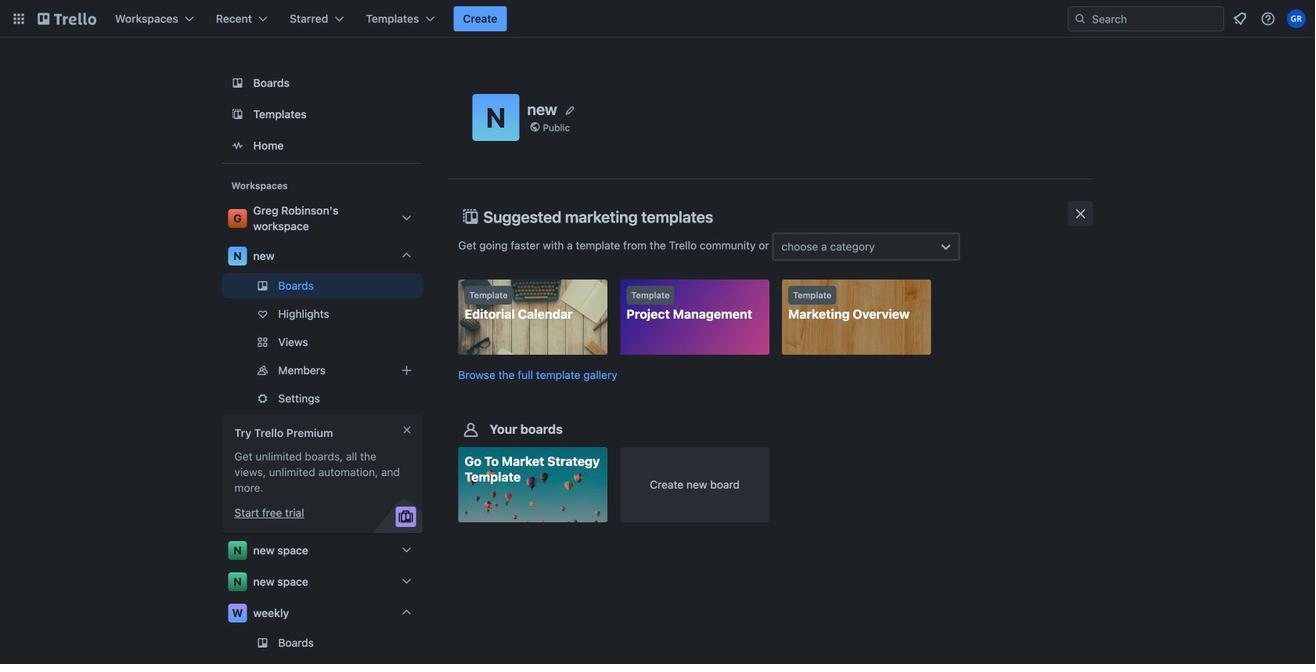 Task type: vqa. For each thing, say whether or not it's contained in the screenshot.
third forward image from the top's forward icon
no



Task type: locate. For each thing, give the bounding box(es) containing it.
board image
[[228, 74, 247, 92]]

add image
[[398, 361, 416, 380]]

template board image
[[228, 105, 247, 124]]

greg robinson (gregrobinson96) image
[[1288, 9, 1307, 28]]



Task type: describe. For each thing, give the bounding box(es) containing it.
Search field
[[1068, 6, 1225, 31]]

primary element
[[0, 0, 1316, 38]]

search image
[[1075, 13, 1087, 25]]

home image
[[228, 136, 247, 155]]

open information menu image
[[1261, 11, 1277, 27]]

0 notifications image
[[1231, 9, 1250, 28]]

back to home image
[[38, 6, 96, 31]]



